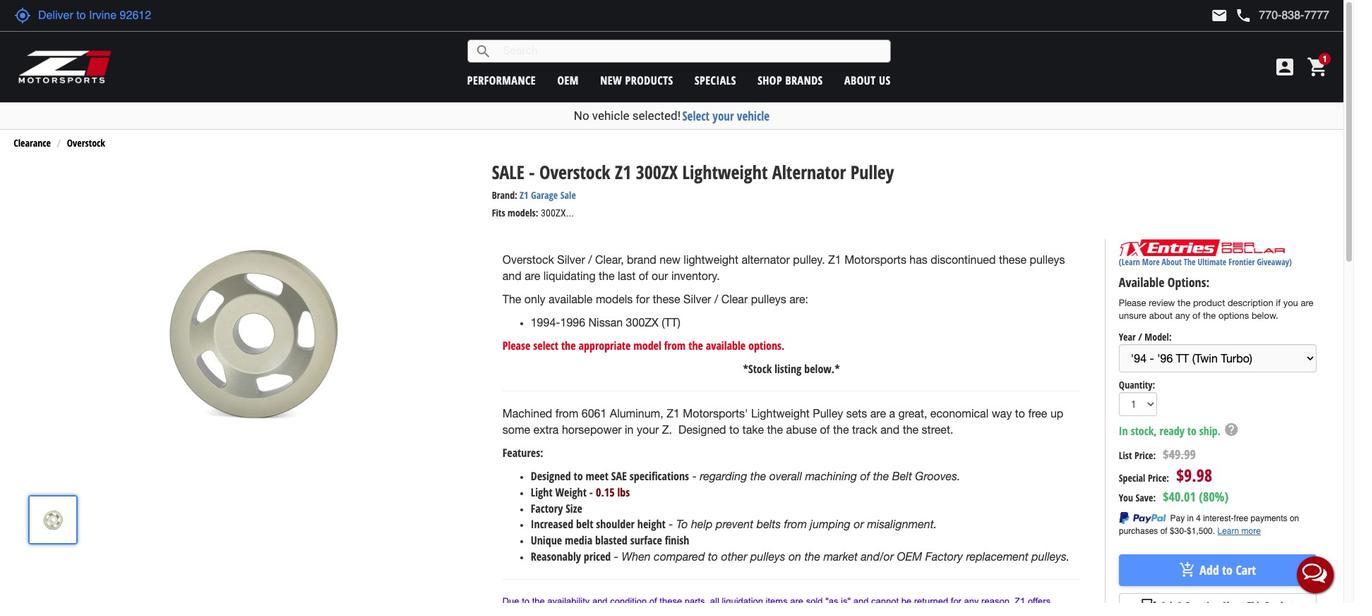 Task type: describe. For each thing, give the bounding box(es) containing it.
from inside "designed to meet sae specifications - regarding the overall machining of the belt grooves. light weight - 0.15 lbs factory size increased belt shoulder height - to help prevent belts from jumping or misalignment. unique media blasted surface finish reasonably priced - when compared to other pulleys on the market and/or oem factory replacement pulleys."
[[784, 519, 808, 532]]

lbs
[[618, 485, 630, 501]]

motorsports
[[845, 254, 907, 267]]

sale
[[492, 159, 525, 185]]

1994-1996 nissan 300zx (tt)
[[531, 316, 681, 329]]

liquidating
[[544, 270, 596, 283]]

product
[[1194, 298, 1226, 308]]

price: for $9.98
[[1149, 472, 1170, 486]]

model:
[[1145, 330, 1172, 344]]

or
[[854, 519, 864, 532]]

compared
[[654, 551, 705, 564]]

brand:
[[492, 188, 518, 202]]

shopping_cart
[[1308, 56, 1330, 78]]

2 vertical spatial /
[[1139, 330, 1143, 344]]

year
[[1120, 330, 1136, 344]]

0 vertical spatial factory
[[531, 501, 563, 517]]

phone
[[1236, 7, 1253, 24]]

aluminum,
[[610, 408, 664, 421]]

belt
[[576, 517, 594, 533]]

other
[[722, 551, 748, 564]]

- inside the sale - overstock z1 300zx lightweight alternator pulley brand: z1 garage sale fits models: 300zx...
[[529, 159, 535, 185]]

unsure
[[1120, 311, 1147, 322]]

the right on
[[805, 551, 821, 564]]

of inside "designed to meet sae specifications - regarding the overall machining of the belt grooves. light weight - 0.15 lbs factory size increased belt shoulder height - to help prevent belts from jumping or misalignment. unique media blasted surface finish reasonably priced - when compared to other pulleys on the market and/or oem factory replacement pulleys."
[[861, 470, 871, 483]]

overstock for overstock
[[67, 136, 105, 149]]

z1 inside "overstock silver / clear, brand new lightweight alternator pulley. z1 motorsports has discontinued these pulleys and are liquidating the last of our inventory."
[[829, 254, 842, 267]]

please select the appropriate model from the available options.
[[503, 338, 785, 354]]

(tt)
[[662, 316, 681, 329]]

are:
[[790, 293, 809, 306]]

z1 inside the 'machined from 6061 aluminum, z1 motorsports' lightweight pulley sets are a great, economical way to free up some extra horsepower in your z.  designed to take the abuse of the track and the street.'
[[667, 408, 680, 421]]

only
[[525, 293, 546, 306]]

save:
[[1136, 491, 1157, 505]]

(learn more about the ultimate frontier giveaway) link
[[1120, 256, 1293, 268]]

the down "sets"
[[834, 424, 849, 437]]

1996
[[561, 316, 586, 329]]

shoulder
[[596, 517, 635, 533]]

blasted
[[596, 534, 628, 549]]

1 vertical spatial 300zx
[[626, 316, 659, 329]]

nissan
[[589, 316, 623, 329]]

market
[[824, 551, 858, 564]]

0 horizontal spatial oem
[[558, 72, 579, 88]]

vehicle inside "no vehicle selected! select your vehicle"
[[593, 109, 630, 123]]

discontinued
[[931, 254, 996, 267]]

models:
[[508, 206, 539, 220]]

- left to
[[669, 519, 674, 532]]

jumping
[[811, 519, 851, 532]]

the left the overall on the right of the page
[[751, 470, 767, 483]]

extra
[[534, 424, 559, 437]]

300zx...
[[541, 208, 574, 219]]

the down great,
[[903, 424, 919, 437]]

below.*
[[805, 361, 840, 377]]

lightweight inside the sale - overstock z1 300zx lightweight alternator pulley brand: z1 garage sale fits models: 300zx...
[[683, 159, 768, 185]]

add_shopping_cart add to cart
[[1180, 562, 1257, 580]]

review
[[1149, 298, 1176, 308]]

0 horizontal spatial please
[[503, 338, 531, 354]]

6061
[[582, 408, 607, 421]]

fits
[[492, 206, 506, 220]]

overstock silver / clear, brand new lightweight alternator pulley. z1 motorsports has discontinued these pulleys and are liquidating the last of our inventory.
[[503, 254, 1066, 283]]

overstock link
[[67, 136, 105, 149]]

priced
[[584, 550, 611, 565]]

options
[[1219, 311, 1250, 322]]

0 horizontal spatial these
[[653, 293, 681, 306]]

features:
[[503, 446, 544, 461]]

garage
[[531, 188, 558, 202]]

and inside "overstock silver / clear, brand new lightweight alternator pulley. z1 motorsports has discontinued these pulleys and are liquidating the last of our inventory."
[[503, 270, 522, 283]]

track
[[853, 424, 878, 437]]

list
[[1120, 449, 1133, 463]]

free
[[1029, 408, 1048, 421]]

machining
[[806, 470, 858, 483]]

shop brands link
[[758, 72, 823, 88]]

abuse
[[787, 424, 817, 437]]

(learn more about the ultimate frontier giveaway) available options: please review the product description if you are unsure about any of the options below.
[[1120, 256, 1314, 322]]

special price: $9.98 you save: $40.01 (80%)
[[1120, 464, 1229, 506]]

select
[[534, 338, 559, 354]]

the inside "overstock silver / clear, brand new lightweight alternator pulley. z1 motorsports has discontinued these pulleys and are liquidating the last of our inventory."
[[599, 270, 615, 283]]

pulley for lightweight
[[813, 408, 844, 421]]

special
[[1120, 472, 1146, 486]]

designed inside "designed to meet sae specifications - regarding the overall machining of the belt grooves. light weight - 0.15 lbs factory size increased belt shoulder height - to help prevent belts from jumping or misalignment. unique media blasted surface finish reasonably priced - when compared to other pulleys on the market and/or oem factory replacement pulleys."
[[531, 469, 571, 485]]

sets
[[847, 408, 868, 421]]

you
[[1120, 491, 1134, 505]]

clearance link
[[14, 136, 51, 149]]

surface
[[631, 534, 662, 549]]

select
[[683, 108, 710, 124]]

silver inside "overstock silver / clear, brand new lightweight alternator pulley. z1 motorsports has discontinued these pulleys and are liquidating the last of our inventory."
[[558, 254, 585, 267]]

weight
[[556, 485, 587, 501]]

ready
[[1160, 424, 1185, 440]]

specifications
[[630, 469, 689, 485]]

selected!
[[633, 109, 681, 123]]

the right select
[[562, 338, 576, 354]]

pulley for alternator
[[851, 159, 895, 185]]

designed inside the 'machined from 6061 aluminum, z1 motorsports' lightweight pulley sets are a great, economical way to free up some extra horsepower in your z.  designed to take the abuse of the track and the street.'
[[679, 424, 727, 437]]

appropriate
[[579, 338, 631, 354]]

of inside "overstock silver / clear, brand new lightweight alternator pulley. z1 motorsports has discontinued these pulleys and are liquidating the last of our inventory."
[[639, 270, 649, 283]]

new inside "overstock silver / clear, brand new lightweight alternator pulley. z1 motorsports has discontinued these pulleys and are liquidating the last of our inventory."
[[660, 254, 681, 267]]

year / model:
[[1120, 330, 1172, 344]]

in stock, ready to ship. help
[[1120, 423, 1240, 440]]

$9.98
[[1177, 464, 1213, 488]]

brand
[[627, 254, 657, 267]]

below.
[[1252, 311, 1279, 322]]

frontier
[[1229, 256, 1256, 268]]

height
[[638, 517, 666, 533]]

the up any
[[1178, 298, 1191, 308]]

1 horizontal spatial from
[[665, 338, 686, 354]]

add
[[1200, 562, 1220, 579]]

0 horizontal spatial new
[[601, 72, 622, 88]]

belts
[[757, 519, 781, 532]]

motorsports'
[[683, 408, 748, 421]]

the right model
[[689, 338, 703, 354]]

size
[[566, 501, 583, 517]]

pulleys inside "designed to meet sae specifications - regarding the overall machining of the belt grooves. light weight - 0.15 lbs factory size increased belt shoulder height - to help prevent belts from jumping or misalignment. unique media blasted surface finish reasonably priced - when compared to other pulleys on the market and/or oem factory replacement pulleys."
[[751, 551, 786, 564]]

to inside in stock, ready to ship. help
[[1188, 424, 1197, 440]]



Task type: locate. For each thing, give the bounding box(es) containing it.
2 vertical spatial overstock
[[503, 254, 554, 267]]

z1 motorsports logo image
[[18, 49, 113, 85]]

the up options: in the right top of the page
[[1185, 256, 1196, 268]]

0 vertical spatial oem
[[558, 72, 579, 88]]

shop brands
[[758, 72, 823, 88]]

(learn
[[1120, 256, 1141, 268]]

pulley right alternator
[[851, 159, 895, 185]]

please up unsure
[[1120, 298, 1147, 308]]

1 vertical spatial silver
[[684, 293, 712, 306]]

unique
[[531, 534, 562, 549]]

1 vertical spatial please
[[503, 338, 531, 354]]

pulleys.
[[1032, 551, 1070, 564]]

you
[[1284, 298, 1299, 308]]

1 vertical spatial your
[[637, 424, 659, 437]]

1 vertical spatial /
[[715, 293, 719, 306]]

new up the our
[[660, 254, 681, 267]]

/ inside "overstock silver / clear, brand new lightweight alternator pulley. z1 motorsports has discontinued these pulleys and are liquidating the last of our inventory."
[[589, 254, 592, 267]]

are for alternator
[[525, 270, 541, 283]]

- right sale
[[529, 159, 535, 185]]

overstock inside the sale - overstock z1 300zx lightweight alternator pulley brand: z1 garage sale fits models: 300zx...
[[540, 159, 611, 185]]

to inside add_shopping_cart add to cart
[[1223, 562, 1233, 579]]

of right abuse on the bottom of page
[[821, 424, 830, 437]]

designed down 'motorsports''
[[679, 424, 727, 437]]

1 horizontal spatial vehicle
[[737, 108, 770, 124]]

about us
[[845, 72, 891, 88]]

0 vertical spatial about
[[845, 72, 876, 88]]

z1 garage sale link
[[520, 188, 576, 202]]

oem inside "designed to meet sae specifications - regarding the overall machining of the belt grooves. light weight - 0.15 lbs factory size increased belt shoulder height - to help prevent belts from jumping or misalignment. unique media blasted surface finish reasonably priced - when compared to other pulleys on the market and/or oem factory replacement pulleys."
[[897, 551, 923, 564]]

price: inside special price: $9.98 you save: $40.01 (80%)
[[1149, 472, 1170, 486]]

are left a
[[871, 408, 887, 421]]

lightweight inside the 'machined from 6061 aluminum, z1 motorsports' lightweight pulley sets are a great, economical way to free up some extra horsepower in your z.  designed to take the abuse of the track and the street.'
[[752, 408, 810, 421]]

oem up no
[[558, 72, 579, 88]]

1 vertical spatial price:
[[1149, 472, 1170, 486]]

help right to
[[692, 519, 713, 532]]

your right in on the bottom of the page
[[637, 424, 659, 437]]

description
[[1228, 298, 1274, 308]]

horsepower
[[562, 424, 622, 437]]

these right discontinued
[[999, 254, 1027, 267]]

1 horizontal spatial new
[[660, 254, 681, 267]]

cart
[[1237, 562, 1257, 579]]

vehicle down the shop on the right top
[[737, 108, 770, 124]]

of inside (learn more about the ultimate frontier giveaway) available options: please review the product description if you are unsure about any of the options below.
[[1193, 311, 1201, 322]]

are up only
[[525, 270, 541, 283]]

1 vertical spatial about
[[1162, 256, 1182, 268]]

no vehicle selected! select your vehicle
[[574, 108, 770, 124]]

clearance
[[14, 136, 51, 149]]

about inside (learn more about the ultimate frontier giveaway) available options: please review the product description if you are unsure about any of the options below.
[[1162, 256, 1182, 268]]

great,
[[899, 408, 928, 421]]

take
[[743, 424, 764, 437]]

of inside the 'machined from 6061 aluminum, z1 motorsports' lightweight pulley sets are a great, economical way to free up some extra horsepower in your z.  designed to take the abuse of the track and the street.'
[[821, 424, 830, 437]]

new left products
[[601, 72, 622, 88]]

any
[[1176, 311, 1191, 322]]

0 horizontal spatial your
[[637, 424, 659, 437]]

some
[[503, 424, 531, 437]]

/ right year
[[1139, 330, 1143, 344]]

0 horizontal spatial and
[[503, 270, 522, 283]]

and inside the 'machined from 6061 aluminum, z1 motorsports' lightweight pulley sets are a great, economical way to free up some extra horsepower in your z.  designed to take the abuse of the track and the street.'
[[881, 424, 900, 437]]

1 vertical spatial factory
[[926, 551, 964, 564]]

1 vertical spatial pulleys
[[751, 293, 787, 306]]

new products
[[601, 72, 674, 88]]

designed
[[679, 424, 727, 437], [531, 469, 571, 485]]

to left free on the bottom
[[1016, 408, 1026, 421]]

0 vertical spatial pulley
[[851, 159, 895, 185]]

1 horizontal spatial help
[[1224, 423, 1240, 438]]

available down 'liquidating'
[[549, 293, 593, 306]]

0 horizontal spatial vehicle
[[593, 109, 630, 123]]

for
[[636, 293, 650, 306]]

1 horizontal spatial silver
[[684, 293, 712, 306]]

1 horizontal spatial are
[[871, 408, 887, 421]]

2 horizontal spatial /
[[1139, 330, 1143, 344]]

-
[[529, 159, 535, 185], [693, 470, 697, 483], [590, 485, 593, 501], [669, 519, 674, 532], [614, 551, 619, 564]]

to up 'weight'
[[574, 469, 583, 485]]

pulleys inside "overstock silver / clear, brand new lightweight alternator pulley. z1 motorsports has discontinued these pulleys and are liquidating the last of our inventory."
[[1030, 254, 1066, 267]]

2 horizontal spatial from
[[784, 519, 808, 532]]

light
[[531, 485, 553, 501]]

pulley left "sets"
[[813, 408, 844, 421]]

no
[[574, 109, 590, 123]]

these up (tt) in the bottom of the page
[[653, 293, 681, 306]]

help inside in stock, ready to ship. help
[[1224, 423, 1240, 438]]

1 vertical spatial help
[[692, 519, 713, 532]]

1 horizontal spatial your
[[713, 108, 734, 124]]

your inside the 'machined from 6061 aluminum, z1 motorsports' lightweight pulley sets are a great, economical way to free up some extra horsepower in your z.  designed to take the abuse of the track and the street.'
[[637, 424, 659, 437]]

are right you
[[1301, 298, 1314, 308]]

silver up 'liquidating'
[[558, 254, 585, 267]]

0.15
[[596, 485, 615, 501]]

please left select
[[503, 338, 531, 354]]

brands
[[786, 72, 823, 88]]

0 vertical spatial the
[[1185, 256, 1196, 268]]

lightweight down select your vehicle link in the top right of the page
[[683, 159, 768, 185]]

these inside "overstock silver / clear, brand new lightweight alternator pulley. z1 motorsports has discontinued these pulleys and are liquidating the last of our inventory."
[[999, 254, 1027, 267]]

shop
[[758, 72, 783, 88]]

sae
[[612, 469, 627, 485]]

0 vertical spatial please
[[1120, 298, 1147, 308]]

to left ship.
[[1188, 424, 1197, 440]]

the down clear, in the left top of the page
[[599, 270, 615, 283]]

1 horizontal spatial about
[[1162, 256, 1182, 268]]

factory down misalignment.
[[926, 551, 964, 564]]

0 horizontal spatial are
[[525, 270, 541, 283]]

price: right list
[[1135, 449, 1157, 463]]

search
[[475, 43, 492, 60]]

1 vertical spatial pulley
[[813, 408, 844, 421]]

in
[[625, 424, 634, 437]]

the right take
[[768, 424, 783, 437]]

0 vertical spatial your
[[713, 108, 734, 124]]

1 vertical spatial overstock
[[540, 159, 611, 185]]

- down blasted
[[614, 551, 619, 564]]

please inside (learn more about the ultimate frontier giveaway) available options: please review the product description if you are unsure about any of the options below.
[[1120, 298, 1147, 308]]

and/or
[[861, 551, 894, 564]]

0 vertical spatial lightweight
[[683, 159, 768, 185]]

0 vertical spatial price:
[[1135, 449, 1157, 463]]

models
[[596, 293, 633, 306]]

please
[[1120, 298, 1147, 308], [503, 338, 531, 354]]

and down a
[[881, 424, 900, 437]]

mail
[[1212, 7, 1229, 24]]

0 horizontal spatial from
[[556, 408, 579, 421]]

pulley
[[851, 159, 895, 185], [813, 408, 844, 421]]

1 horizontal spatial designed
[[679, 424, 727, 437]]

0 vertical spatial and
[[503, 270, 522, 283]]

are inside the 'machined from 6061 aluminum, z1 motorsports' lightweight pulley sets are a great, economical way to free up some extra horsepower in your z.  designed to take the abuse of the track and the street.'
[[871, 408, 887, 421]]

1 vertical spatial and
[[881, 424, 900, 437]]

way
[[992, 408, 1013, 421]]

300zx down selected!
[[636, 159, 678, 185]]

1 horizontal spatial these
[[999, 254, 1027, 267]]

us
[[880, 72, 891, 88]]

shopping_cart link
[[1304, 56, 1330, 78]]

to right add
[[1223, 562, 1233, 579]]

media
[[565, 534, 593, 549]]

0 horizontal spatial silver
[[558, 254, 585, 267]]

0 horizontal spatial pulley
[[813, 408, 844, 421]]

1 horizontal spatial available
[[706, 338, 746, 354]]

overstock up sale
[[540, 159, 611, 185]]

factory
[[531, 501, 563, 517], [926, 551, 964, 564]]

of right 'machining'
[[861, 470, 871, 483]]

0 horizontal spatial help
[[692, 519, 713, 532]]

overstock inside "overstock silver / clear, brand new lightweight alternator pulley. z1 motorsports has discontinued these pulleys and are liquidating the last of our inventory."
[[503, 254, 554, 267]]

the left only
[[503, 293, 522, 306]]

0 horizontal spatial available
[[549, 293, 593, 306]]

and left 'liquidating'
[[503, 270, 522, 283]]

clear
[[722, 293, 748, 306]]

pulleys
[[1030, 254, 1066, 267], [751, 293, 787, 306], [751, 551, 786, 564]]

pulley.
[[793, 254, 826, 267]]

mail link
[[1212, 7, 1229, 24]]

0 vertical spatial 300zx
[[636, 159, 678, 185]]

- left '0.15'
[[590, 485, 593, 501]]

designed up light
[[531, 469, 571, 485]]

if
[[1277, 298, 1281, 308]]

ship.
[[1200, 424, 1221, 440]]

0 horizontal spatial /
[[589, 254, 592, 267]]

clear,
[[595, 254, 624, 267]]

1 horizontal spatial pulley
[[851, 159, 895, 185]]

are for available
[[1301, 298, 1314, 308]]

the inside (learn more about the ultimate frontier giveaway) available options: please review the product description if you are unsure about any of the options below.
[[1185, 256, 1196, 268]]

0 horizontal spatial about
[[845, 72, 876, 88]]

to left take
[[730, 424, 740, 437]]

overstock right clearance
[[67, 136, 105, 149]]

the only available models for these silver / clear pulleys are:
[[503, 293, 809, 306]]

up
[[1051, 408, 1064, 421]]

1 vertical spatial lightweight
[[752, 408, 810, 421]]

oem right and/or
[[897, 551, 923, 564]]

about right more
[[1162, 256, 1182, 268]]

silver down the inventory.
[[684, 293, 712, 306]]

- left regarding
[[693, 470, 697, 483]]

$49.99
[[1164, 446, 1197, 463]]

1 horizontal spatial factory
[[926, 551, 964, 564]]

price: inside the list price: $49.99
[[1135, 449, 1157, 463]]

overstock up only
[[503, 254, 554, 267]]

0 vertical spatial /
[[589, 254, 592, 267]]

$40.01
[[1164, 489, 1196, 506]]

price:
[[1135, 449, 1157, 463], [1149, 472, 1170, 486]]

vehicle
[[737, 108, 770, 124], [593, 109, 630, 123]]

are inside "overstock silver / clear, brand new lightweight alternator pulley. z1 motorsports has discontinued these pulleys and are liquidating the last of our inventory."
[[525, 270, 541, 283]]

pulley inside the 'machined from 6061 aluminum, z1 motorsports' lightweight pulley sets are a great, economical way to free up some extra horsepower in your z.  designed to take the abuse of the track and the street.'
[[813, 408, 844, 421]]

0 horizontal spatial designed
[[531, 469, 571, 485]]

0 vertical spatial pulleys
[[1030, 254, 1066, 267]]

1 vertical spatial available
[[706, 338, 746, 354]]

lightweight up abuse on the bottom of page
[[752, 408, 810, 421]]

0 vertical spatial overstock
[[67, 136, 105, 149]]

vehicle right no
[[593, 109, 630, 123]]

street.
[[922, 424, 954, 437]]

of right any
[[1193, 311, 1201, 322]]

300zx inside the sale - overstock z1 300zx lightweight alternator pulley brand: z1 garage sale fits models: 300zx...
[[636, 159, 678, 185]]

are inside (learn more about the ultimate frontier giveaway) available options: please review the product description if you are unsure about any of the options below.
[[1301, 298, 1314, 308]]

has
[[910, 254, 928, 267]]

0 vertical spatial available
[[549, 293, 593, 306]]

sale - overstock z1 300zx lightweight alternator pulley brand: z1 garage sale fits models: 300zx...
[[492, 159, 895, 220]]

2 vertical spatial pulleys
[[751, 551, 786, 564]]

0 vertical spatial are
[[525, 270, 541, 283]]

ultimate
[[1198, 256, 1227, 268]]

1 vertical spatial oem
[[897, 551, 923, 564]]

2 horizontal spatial are
[[1301, 298, 1314, 308]]

0 vertical spatial silver
[[558, 254, 585, 267]]

0 vertical spatial help
[[1224, 423, 1240, 438]]

help inside "designed to meet sae specifications - regarding the overall machining of the belt grooves. light weight - 0.15 lbs factory size increased belt shoulder height - to help prevent belts from jumping or misalignment. unique media blasted surface finish reasonably priced - when compared to other pulleys on the market and/or oem factory replacement pulleys."
[[692, 519, 713, 532]]

z1
[[615, 159, 632, 185], [520, 188, 529, 202], [829, 254, 842, 267], [667, 408, 680, 421]]

about us link
[[845, 72, 891, 88]]

from up extra on the bottom
[[556, 408, 579, 421]]

1 vertical spatial from
[[556, 408, 579, 421]]

listing
[[775, 361, 802, 377]]

1 horizontal spatial the
[[1185, 256, 1196, 268]]

2 vertical spatial are
[[871, 408, 887, 421]]

from down (tt) in the bottom of the page
[[665, 338, 686, 354]]

the down product
[[1204, 311, 1217, 322]]

of down the brand
[[639, 270, 649, 283]]

about left us
[[845, 72, 876, 88]]

from inside the 'machined from 6061 aluminum, z1 motorsports' lightweight pulley sets are a great, economical way to free up some extra horsepower in your z.  designed to take the abuse of the track and the street.'
[[556, 408, 579, 421]]

0 vertical spatial designed
[[679, 424, 727, 437]]

add_shopping_cart
[[1180, 563, 1197, 580]]

options:
[[1168, 274, 1210, 291]]

giveaway)
[[1258, 256, 1293, 268]]

overstock for overstock silver / clear, brand new lightweight alternator pulley. z1 motorsports has discontinued these pulleys and are liquidating the last of our inventory.
[[503, 254, 554, 267]]

1 horizontal spatial and
[[881, 424, 900, 437]]

select your vehicle link
[[683, 108, 770, 124]]

machined from 6061 aluminum, z1 motorsports' lightweight pulley sets are a great, economical way to free up some extra horsepower in your z.  designed to take the abuse of the track and the street.
[[503, 408, 1064, 437]]

overstock
[[67, 136, 105, 149], [540, 159, 611, 185], [503, 254, 554, 267]]

factory down light
[[531, 501, 563, 517]]

1 vertical spatial these
[[653, 293, 681, 306]]

0 vertical spatial these
[[999, 254, 1027, 267]]

prevent
[[716, 519, 754, 532]]

/ left clear
[[715, 293, 719, 306]]

/ left clear, in the left top of the page
[[589, 254, 592, 267]]

1 vertical spatial new
[[660, 254, 681, 267]]

available up *stock
[[706, 338, 746, 354]]

price: up save:
[[1149, 472, 1170, 486]]

to left the other
[[708, 551, 718, 564]]

from right the belts
[[784, 519, 808, 532]]

1 horizontal spatial /
[[715, 293, 719, 306]]

1 vertical spatial designed
[[531, 469, 571, 485]]

your right select
[[713, 108, 734, 124]]

specials
[[695, 72, 737, 88]]

designed to meet sae specifications - regarding the overall machining of the belt grooves. light weight - 0.15 lbs factory size increased belt shoulder height - to help prevent belts from jumping or misalignment. unique media blasted surface finish reasonably priced - when compared to other pulleys on the market and/or oem factory replacement pulleys.
[[531, 469, 1070, 565]]

model
[[634, 338, 662, 354]]

2 vertical spatial from
[[784, 519, 808, 532]]

0 vertical spatial new
[[601, 72, 622, 88]]

300zx down for
[[626, 316, 659, 329]]

overall
[[770, 470, 802, 483]]

pulley inside the sale - overstock z1 300zx lightweight alternator pulley brand: z1 garage sale fits models: 300zx...
[[851, 159, 895, 185]]

1 vertical spatial are
[[1301, 298, 1314, 308]]

0 vertical spatial from
[[665, 338, 686, 354]]

1 horizontal spatial please
[[1120, 298, 1147, 308]]

price: for $49.99
[[1135, 449, 1157, 463]]

1 horizontal spatial oem
[[897, 551, 923, 564]]

the left 'belt'
[[874, 470, 890, 483]]

options.
[[749, 338, 785, 354]]

help right ship.
[[1224, 423, 1240, 438]]

sale
[[561, 188, 576, 202]]

1 vertical spatial the
[[503, 293, 522, 306]]

products
[[626, 72, 674, 88]]

Search search field
[[492, 40, 891, 62]]

0 horizontal spatial the
[[503, 293, 522, 306]]

mail phone
[[1212, 7, 1253, 24]]

0 horizontal spatial factory
[[531, 501, 563, 517]]

increased
[[531, 517, 574, 533]]



Task type: vqa. For each thing, say whether or not it's contained in the screenshot.
tire
no



